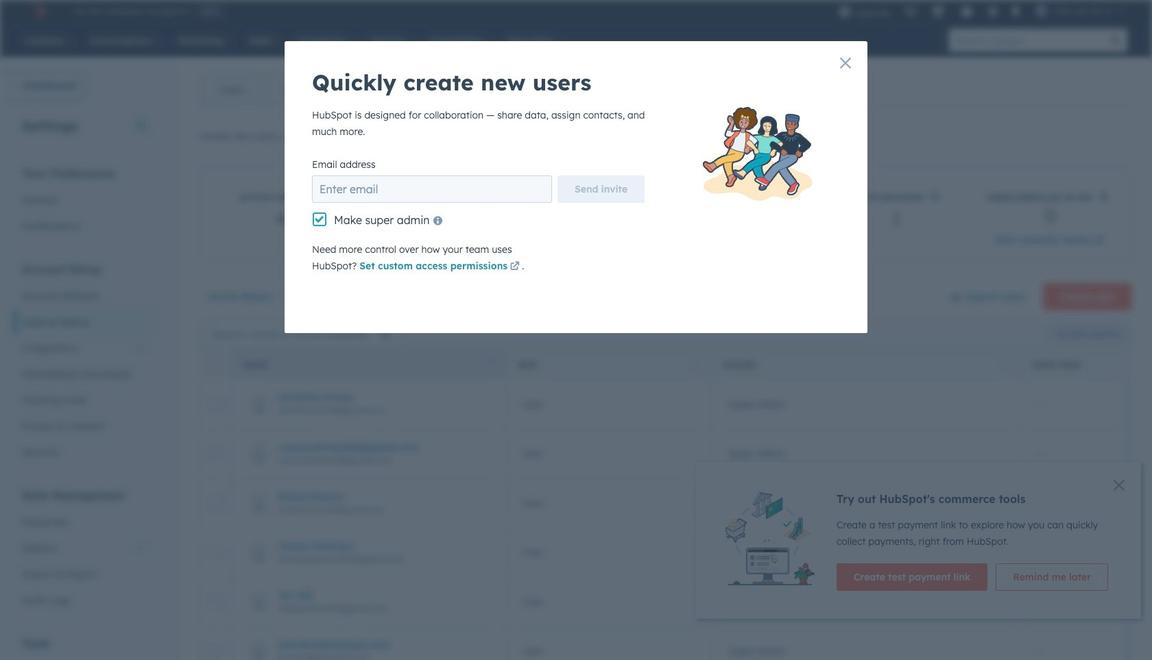 Task type: describe. For each thing, give the bounding box(es) containing it.
Search HubSpot search field
[[950, 29, 1105, 52]]

data management element
[[14, 489, 154, 614]]

Search name or email address search field
[[203, 322, 402, 347]]

Enter email email field
[[312, 176, 552, 203]]

your preferences element
[[14, 166, 154, 239]]

ascending sort. press to sort descending. image
[[489, 359, 494, 369]]

press to sort. image
[[695, 359, 700, 369]]

0 vertical spatial close image
[[841, 58, 852, 69]]

marketplaces image
[[932, 6, 945, 19]]

ruby anderson image
[[1036, 5, 1048, 17]]

access element
[[712, 578, 1020, 627]]

1 press to sort. element from the left
[[695, 359, 700, 371]]



Task type: locate. For each thing, give the bounding box(es) containing it.
menu
[[832, 0, 1136, 22]]

navigation
[[200, 73, 333, 107]]

1 horizontal spatial close image
[[1114, 480, 1125, 491]]

0 horizontal spatial press to sort. element
[[695, 359, 700, 371]]

0 horizontal spatial close image
[[841, 58, 852, 69]]

link opens in a new window image
[[510, 262, 520, 272]]

1 main team element from the top
[[1020, 479, 1153, 528]]

dialog
[[285, 41, 868, 333]]

2 press to sort. element from the left
[[1003, 359, 1009, 371]]

ascending sort. press to sort descending. element
[[489, 359, 494, 371]]

close image
[[841, 58, 852, 69], [1114, 480, 1125, 491]]

1 horizontal spatial press to sort. element
[[1003, 359, 1009, 371]]

link opens in a new window image
[[759, 130, 768, 146], [759, 132, 768, 143], [1095, 233, 1105, 250], [1095, 236, 1105, 246], [510, 259, 520, 276]]

1 vertical spatial close image
[[1114, 480, 1125, 491]]

account setup element
[[14, 262, 154, 466]]

press to sort. image
[[1003, 359, 1009, 369]]

2 main team element from the top
[[1020, 528, 1153, 578]]

press to sort. element
[[695, 359, 700, 371], [1003, 359, 1009, 371]]

3 main team element from the top
[[1020, 578, 1153, 627]]

main team element
[[1020, 479, 1153, 528], [1020, 528, 1153, 578], [1020, 578, 1153, 627]]



Task type: vqa. For each thing, say whether or not it's contained in the screenshot.
the Settings button to the right
no



